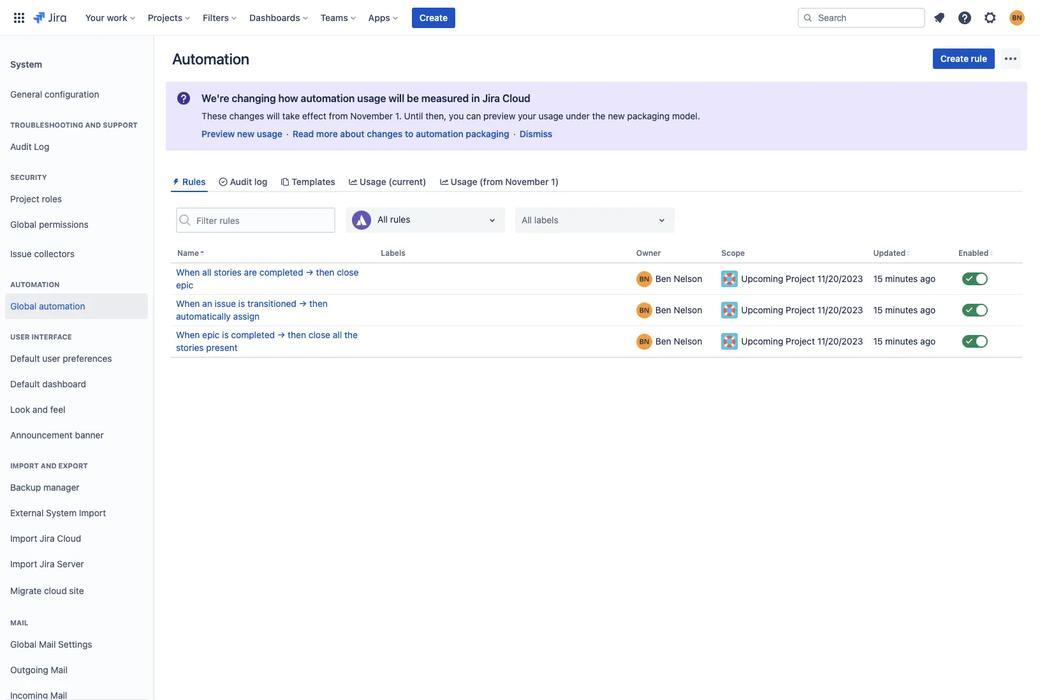 Task type: vqa. For each thing, say whether or not it's contained in the screenshot.
SLAs link
no



Task type: locate. For each thing, give the bounding box(es) containing it.
3 when from the top
[[176, 329, 200, 340]]

0 vertical spatial automation
[[301, 93, 355, 104]]

1 usage from the left
[[360, 176, 387, 187]]

2 ben from the top
[[656, 305, 672, 315]]

2 vertical spatial 15
[[874, 336, 884, 347]]

1 vertical spatial ben nelson image
[[637, 302, 653, 318]]

upcoming
[[742, 273, 784, 284], [742, 305, 784, 315], [742, 336, 784, 347]]

1 vertical spatial new
[[237, 128, 255, 139]]

0 vertical spatial system
[[10, 58, 42, 69]]

packaging down preview
[[466, 128, 510, 139]]

→ down the when an issue is transitioned → then automatically assign link
[[278, 329, 286, 340]]

completed down assign
[[231, 329, 275, 340]]

1 upcoming from the top
[[742, 273, 784, 284]]

about
[[340, 128, 365, 139]]

your profile and settings image
[[1010, 10, 1026, 25]]

usage right usage (from november 1) icon on the top of the page
[[451, 176, 478, 187]]

1 vertical spatial ben
[[656, 305, 672, 315]]

1 horizontal spatial all
[[333, 329, 342, 340]]

rules
[[183, 176, 206, 187]]

0 vertical spatial minutes
[[886, 273, 919, 284]]

1 vertical spatial and
[[33, 404, 48, 415]]

2 ago from the top
[[921, 305, 936, 315]]

these
[[202, 110, 227, 121]]

0 vertical spatial and
[[85, 121, 101, 129]]

→ inside when an issue is transitioned → then automatically assign
[[299, 298, 307, 309]]

usage (from november 1)
[[451, 176, 559, 187]]

system up general
[[10, 58, 42, 69]]

2 11/20/2023 from the top
[[818, 305, 864, 315]]

1 vertical spatial →
[[299, 298, 307, 309]]

and for troubleshooting
[[85, 121, 101, 129]]

2 nelson from the top
[[674, 305, 703, 315]]

jira image
[[33, 10, 66, 25], [33, 10, 66, 25]]

then for transitioned
[[310, 298, 328, 309]]

2 global from the top
[[10, 300, 37, 311]]

create for create rule
[[941, 53, 969, 64]]

15 minutes ago for when all stories are completed → then close epic
[[874, 273, 936, 284]]

when down name
[[176, 267, 200, 278]]

2 vertical spatial nelson
[[674, 336, 703, 347]]

troubleshooting and support
[[10, 121, 138, 129]]

1 upcoming project 11/20/2023 from the top
[[742, 273, 864, 284]]

2 vertical spatial ben
[[656, 336, 672, 347]]

0 vertical spatial →
[[306, 267, 314, 278]]

when left an
[[176, 298, 200, 309]]

2 vertical spatial global
[[10, 639, 37, 649]]

audit
[[10, 141, 32, 152], [230, 176, 252, 187]]

nelson
[[674, 273, 703, 284], [674, 305, 703, 315], [674, 336, 703, 347]]

general
[[10, 88, 42, 99]]

global automation
[[10, 300, 85, 311]]

create inside button
[[420, 12, 448, 23]]

system inside import and export group
[[46, 507, 77, 518]]

read
[[293, 128, 314, 139]]

usage for usage (from november 1)
[[451, 176, 478, 187]]

server
[[57, 558, 84, 569]]

will left be
[[389, 93, 405, 104]]

global inside 'security' group
[[10, 219, 37, 229]]

1 vertical spatial close
[[309, 329, 331, 340]]

settings image
[[983, 10, 999, 25]]

is up assign
[[238, 298, 245, 309]]

0 vertical spatial ben
[[656, 273, 672, 284]]

the
[[593, 110, 606, 121], [345, 329, 358, 340]]

1 minutes from the top
[[886, 273, 919, 284]]

filters
[[203, 12, 229, 23]]

global down project roles
[[10, 219, 37, 229]]

the inside we're changing how automation usage will be measured in jira cloud these changes will take effect from november 1. until then, you can preview your usage under the new packaging model.
[[593, 110, 606, 121]]

mail for global
[[39, 639, 56, 649]]

work
[[107, 12, 127, 23]]

3 ben nelson from the top
[[656, 336, 703, 347]]

3 global from the top
[[10, 639, 37, 649]]

and left feel
[[33, 404, 48, 415]]

3 ago from the top
[[921, 336, 936, 347]]

default
[[10, 353, 40, 364], [10, 378, 40, 389]]

0 vertical spatial 15
[[874, 273, 884, 284]]

1 vertical spatial nelson
[[674, 305, 703, 315]]

ago for when all stories are completed → then close epic
[[921, 273, 936, 284]]

and up backup manager
[[41, 461, 57, 470]]

2 vertical spatial 11/20/2023
[[818, 336, 864, 347]]

labels
[[381, 248, 406, 258]]

audit log link
[[5, 134, 148, 160]]

usage (current)
[[360, 176, 427, 187]]

completed down name button
[[260, 267, 303, 278]]

rules image
[[171, 177, 181, 187]]

when inside when all stories are completed → then close epic
[[176, 267, 200, 278]]

1 horizontal spatial new
[[608, 110, 625, 121]]

3 ben nelson image from the top
[[637, 334, 653, 350]]

2 default from the top
[[10, 378, 40, 389]]

look and feel
[[10, 404, 65, 415]]

ben nelson for when epic is completed → then close all the stories present
[[656, 336, 703, 347]]

system down manager at left bottom
[[46, 507, 77, 518]]

dashboard
[[42, 378, 86, 389]]

audit right audit log icon
[[230, 176, 252, 187]]

when inside "when epic is completed → then close all the stories present"
[[176, 329, 200, 340]]

jira inside import jira server "link"
[[40, 558, 55, 569]]

1 vertical spatial global
[[10, 300, 37, 311]]

Search field
[[798, 7, 926, 28]]

banner
[[0, 0, 1041, 36]]

import and export group
[[5, 448, 148, 609]]

0 vertical spatial global
[[10, 219, 37, 229]]

→ inside when all stories are completed → then close epic
[[306, 267, 314, 278]]

0 vertical spatial audit
[[10, 141, 32, 152]]

1 ben nelson from the top
[[656, 273, 703, 284]]

automation up interface
[[39, 300, 85, 311]]

create inside button
[[941, 53, 969, 64]]

automation group
[[5, 267, 148, 323]]

ben nelson image for when an issue is transitioned → then automatically assign
[[637, 302, 653, 318]]

0 vertical spatial then
[[316, 267, 335, 278]]

3 minutes from the top
[[886, 336, 919, 347]]

then
[[316, 267, 335, 278], [310, 298, 328, 309], [288, 329, 306, 340]]

then for completed
[[316, 267, 335, 278]]

actions image
[[1004, 51, 1019, 66]]

open image
[[655, 213, 670, 228]]

→ right transitioned
[[299, 298, 307, 309]]

1 vertical spatial mail
[[39, 639, 56, 649]]

preferences
[[63, 353, 112, 364]]

1 vertical spatial cloud
[[57, 533, 81, 544]]

automation up we're
[[172, 50, 250, 68]]

0 horizontal spatial usage
[[257, 128, 283, 139]]

global inside "link"
[[10, 639, 37, 649]]

nelson for when all stories are completed → then close epic
[[674, 273, 703, 284]]

automation inside automation group
[[10, 280, 60, 288]]

0 horizontal spatial audit
[[10, 141, 32, 152]]

how
[[279, 93, 298, 104]]

changes inside we're changing how automation usage will be measured in jira cloud these changes will take effect from november 1. until then, you can preview your usage under the new packaging model.
[[229, 110, 264, 121]]

1 15 from the top
[[874, 273, 884, 284]]

epic
[[176, 280, 194, 291], [202, 329, 220, 340]]

labels
[[535, 215, 559, 225]]

1.
[[396, 110, 402, 121]]

2 vertical spatial mail
[[51, 664, 68, 675]]

2 · from the left
[[514, 128, 516, 139]]

packaging left model.
[[628, 110, 670, 121]]

permissions
[[39, 219, 89, 229]]

automation up from
[[301, 93, 355, 104]]

create left rule
[[941, 53, 969, 64]]

stories inside when all stories are completed → then close epic
[[214, 267, 242, 278]]

2 usage from the left
[[451, 176, 478, 187]]

be
[[407, 93, 419, 104]]

then right transitioned
[[310, 298, 328, 309]]

enabled
[[959, 248, 989, 258]]

usage up preview new usage · read more about changes to automation packaging · dismiss
[[358, 93, 386, 104]]

import
[[10, 461, 39, 470], [79, 507, 106, 518], [10, 533, 37, 544], [10, 558, 37, 569]]

0 vertical spatial november
[[351, 110, 393, 121]]

november left 1)
[[506, 176, 549, 187]]

0 vertical spatial epic
[[176, 280, 194, 291]]

0 vertical spatial all
[[202, 267, 212, 278]]

usage
[[360, 176, 387, 187], [451, 176, 478, 187]]

15
[[874, 273, 884, 284], [874, 305, 884, 315], [874, 336, 884, 347]]

0 horizontal spatial will
[[267, 110, 280, 121]]

1 horizontal spatial all
[[522, 215, 532, 225]]

ben nelson image
[[637, 271, 653, 287], [637, 302, 653, 318], [637, 334, 653, 350]]

1 vertical spatial usage
[[539, 110, 564, 121]]

3 upcoming from the top
[[742, 336, 784, 347]]

completed inside when all stories are completed → then close epic
[[260, 267, 303, 278]]

1 ben nelson image from the top
[[637, 271, 653, 287]]

· left "read"
[[286, 128, 289, 139]]

outgoing
[[10, 664, 48, 675]]

filters button
[[199, 7, 242, 28]]

templates
[[292, 176, 336, 187]]

log
[[34, 141, 49, 152]]

is inside "when epic is completed → then close all the stories present"
[[222, 329, 229, 340]]

11/20/2023 for when all stories are completed → then close epic
[[818, 273, 864, 284]]

0 horizontal spatial changes
[[229, 110, 264, 121]]

changes down 1.
[[367, 128, 403, 139]]

2 vertical spatial upcoming project 11/20/2023
[[742, 336, 864, 347]]

→ for completed
[[306, 267, 314, 278]]

3 15 minutes ago from the top
[[874, 336, 936, 347]]

import up backup on the left
[[10, 461, 39, 470]]

tab list
[[166, 171, 1028, 192]]

mail up outgoing mail
[[39, 639, 56, 649]]

jira up import jira server
[[40, 533, 55, 544]]

when
[[176, 267, 200, 278], [176, 298, 200, 309], [176, 329, 200, 340]]

1 horizontal spatial packaging
[[628, 110, 670, 121]]

import down external on the bottom left of the page
[[10, 533, 37, 544]]

· left dismiss
[[514, 128, 516, 139]]

close inside "when epic is completed → then close all the stories present"
[[309, 329, 331, 340]]

automation up global automation
[[10, 280, 60, 288]]

0 horizontal spatial usage
[[360, 176, 387, 187]]

→ inside "when epic is completed → then close all the stories present"
[[278, 329, 286, 340]]

then down the when an issue is transitioned → then automatically assign link
[[288, 329, 306, 340]]

2 upcoming from the top
[[742, 305, 784, 315]]

1 vertical spatial upcoming
[[742, 305, 784, 315]]

stories left are
[[214, 267, 242, 278]]

november inside we're changing how automation usage will be measured in jira cloud these changes will take effect from november 1. until then, you can preview your usage under the new packaging model.
[[351, 110, 393, 121]]

all inside when all stories are completed → then close epic
[[202, 267, 212, 278]]

1 vertical spatial system
[[46, 507, 77, 518]]

user interface group
[[5, 319, 148, 452]]

1 vertical spatial upcoming project 11/20/2023
[[742, 305, 864, 315]]

2 15 minutes ago from the top
[[874, 305, 936, 315]]

mail down migrate
[[10, 618, 28, 627]]

and
[[85, 121, 101, 129], [33, 404, 48, 415], [41, 461, 57, 470]]

cloud inside import and export group
[[57, 533, 81, 544]]

and inside "group"
[[85, 121, 101, 129]]

enabled button
[[954, 245, 998, 263]]

default for default dashboard
[[10, 378, 40, 389]]

external
[[10, 507, 44, 518]]

1 horizontal spatial epic
[[202, 329, 220, 340]]

look
[[10, 404, 30, 415]]

automation inside we're changing how automation usage will be measured in jira cloud these changes will take effect from november 1. until then, you can preview your usage under the new packaging model.
[[301, 93, 355, 104]]

jira left "server"
[[40, 558, 55, 569]]

general configuration link
[[5, 82, 148, 107]]

1 15 minutes ago from the top
[[874, 273, 936, 284]]

import up migrate
[[10, 558, 37, 569]]

0 vertical spatial completed
[[260, 267, 303, 278]]

1 horizontal spatial changes
[[367, 128, 403, 139]]

present
[[206, 342, 238, 353]]

packaging inside we're changing how automation usage will be measured in jira cloud these changes will take effect from november 1. until then, you can preview your usage under the new packaging model.
[[628, 110, 670, 121]]

2 ben nelson from the top
[[656, 305, 703, 315]]

new right preview
[[237, 128, 255, 139]]

create
[[420, 12, 448, 23], [941, 53, 969, 64]]

global for global mail settings
[[10, 639, 37, 649]]

2 upcoming project 11/20/2023 from the top
[[742, 305, 864, 315]]

primary element
[[8, 0, 798, 35]]

11/20/2023
[[818, 273, 864, 284], [818, 305, 864, 315], [818, 336, 864, 347]]

mail inside global mail settings "link"
[[39, 639, 56, 649]]

1 vertical spatial audit
[[230, 176, 252, 187]]

→ for transitioned
[[299, 298, 307, 309]]

then inside when an issue is transitioned → then automatically assign
[[310, 298, 328, 309]]

1 global from the top
[[10, 219, 37, 229]]

0 horizontal spatial close
[[309, 329, 331, 340]]

stories left present
[[176, 342, 204, 353]]

import for import jira server
[[10, 558, 37, 569]]

and left support
[[85, 121, 101, 129]]

and inside user interface 'group'
[[33, 404, 48, 415]]

0 vertical spatial stories
[[214, 267, 242, 278]]

dashboards button
[[246, 7, 313, 28]]

1 vertical spatial ben nelson
[[656, 305, 703, 315]]

2 ben nelson image from the top
[[637, 302, 653, 318]]

15 minutes ago
[[874, 273, 936, 284], [874, 305, 936, 315], [874, 336, 936, 347]]

november
[[351, 110, 393, 121], [506, 176, 549, 187]]

1 vertical spatial is
[[222, 329, 229, 340]]

issue
[[215, 298, 236, 309]]

all left rules
[[378, 214, 388, 225]]

0 vertical spatial the
[[593, 110, 606, 121]]

1 horizontal spatial usage
[[451, 176, 478, 187]]

3 ben from the top
[[656, 336, 672, 347]]

0 horizontal spatial stories
[[176, 342, 204, 353]]

jira right in
[[483, 93, 500, 104]]

audit inside audit log link
[[10, 141, 32, 152]]

1 vertical spatial 15 minutes ago
[[874, 305, 936, 315]]

→ down name button
[[306, 267, 314, 278]]

1 vertical spatial completed
[[231, 329, 275, 340]]

2 vertical spatial upcoming
[[742, 336, 784, 347]]

usage up dismiss
[[539, 110, 564, 121]]

audit left log
[[10, 141, 32, 152]]

owner
[[637, 248, 661, 258]]

1 horizontal spatial ·
[[514, 128, 516, 139]]

2 vertical spatial automation
[[39, 300, 85, 311]]

all left labels
[[522, 215, 532, 225]]

0 vertical spatial ben nelson image
[[637, 271, 653, 287]]

all inside "when epic is completed → then close all the stories present"
[[333, 329, 342, 340]]

global up user
[[10, 300, 37, 311]]

minutes for when epic is completed → then close all the stories present
[[886, 336, 919, 347]]

is
[[238, 298, 245, 309], [222, 329, 229, 340]]

new right under
[[608, 110, 625, 121]]

2 when from the top
[[176, 298, 200, 309]]

(from
[[480, 176, 503, 187]]

1 vertical spatial changes
[[367, 128, 403, 139]]

outgoing mail link
[[5, 657, 148, 683]]

0 horizontal spatial automation
[[10, 280, 60, 288]]

1 nelson from the top
[[674, 273, 703, 284]]

epic down name
[[176, 280, 194, 291]]

1 horizontal spatial is
[[238, 298, 245, 309]]

usage for usage (current)
[[360, 176, 387, 187]]

november up preview new usage · read more about changes to automation packaging · dismiss
[[351, 110, 393, 121]]

2 vertical spatial jira
[[40, 558, 55, 569]]

global inside automation group
[[10, 300, 37, 311]]

external system import
[[10, 507, 106, 518]]

we're
[[202, 93, 229, 104]]

1 vertical spatial create
[[941, 53, 969, 64]]

automation down then,
[[416, 128, 464, 139]]

more
[[316, 128, 338, 139]]

project for when epic is completed → then close all the stories present
[[786, 336, 816, 347]]

under
[[566, 110, 590, 121]]

when down automatically
[[176, 329, 200, 340]]

jira inside the import jira cloud link
[[40, 533, 55, 544]]

0 horizontal spatial ·
[[286, 128, 289, 139]]

troubleshooting and support group
[[5, 107, 148, 163]]

project for when an issue is transitioned → then automatically assign
[[786, 305, 816, 315]]

global permissions
[[10, 219, 89, 229]]

when epic is completed → then close all the stories present link
[[176, 329, 371, 354]]

cloud up "server"
[[57, 533, 81, 544]]

0 vertical spatial close
[[337, 267, 359, 278]]

2 minutes from the top
[[886, 305, 919, 315]]

1 vertical spatial 11/20/2023
[[818, 305, 864, 315]]

15 minutes ago for when an issue is transitioned → then automatically assign
[[874, 305, 936, 315]]

project inside project roles link
[[10, 193, 39, 204]]

1 vertical spatial november
[[506, 176, 549, 187]]

ben nelson image for when all stories are completed → then close epic
[[637, 271, 653, 287]]

1 default from the top
[[10, 353, 40, 364]]

default up look
[[10, 378, 40, 389]]

outgoing mail
[[10, 664, 68, 675]]

minutes for when all stories are completed → then close epic
[[886, 273, 919, 284]]

then down name button
[[316, 267, 335, 278]]

Filter rules field
[[193, 209, 334, 232]]

audit for audit log
[[10, 141, 32, 152]]

0 horizontal spatial packaging
[[466, 128, 510, 139]]

0 horizontal spatial is
[[222, 329, 229, 340]]

3 11/20/2023 from the top
[[818, 336, 864, 347]]

mail for outgoing
[[51, 664, 68, 675]]

ben for when epic is completed → then close all the stories present
[[656, 336, 672, 347]]

1 vertical spatial all
[[333, 329, 342, 340]]

2 vertical spatial 15 minutes ago
[[874, 336, 936, 347]]

1 ben from the top
[[656, 273, 672, 284]]

will left take
[[267, 110, 280, 121]]

0 vertical spatial ago
[[921, 273, 936, 284]]

1 ago from the top
[[921, 273, 936, 284]]

global mail settings
[[10, 639, 92, 649]]

usage (current) image
[[348, 177, 358, 187]]

0 vertical spatial upcoming project 11/20/2023
[[742, 273, 864, 284]]

then,
[[426, 110, 447, 121]]

2 vertical spatial when
[[176, 329, 200, 340]]

feel
[[50, 404, 65, 415]]

mail down global mail settings
[[51, 664, 68, 675]]

migrate cloud site
[[10, 585, 84, 596]]

packaging
[[628, 110, 670, 121], [466, 128, 510, 139]]

0 vertical spatial upcoming
[[742, 273, 784, 284]]

close
[[337, 267, 359, 278], [309, 329, 331, 340]]

default down user
[[10, 353, 40, 364]]

3 nelson from the top
[[674, 336, 703, 347]]

minutes
[[886, 273, 919, 284], [886, 305, 919, 315], [886, 336, 919, 347]]

tab list containing rules
[[166, 171, 1028, 192]]

teams button
[[317, 7, 361, 28]]

1 horizontal spatial create
[[941, 53, 969, 64]]

1 horizontal spatial usage
[[358, 93, 386, 104]]

0 vertical spatial 11/20/2023
[[818, 273, 864, 284]]

cloud up your
[[503, 93, 531, 104]]

1 when from the top
[[176, 267, 200, 278]]

audit log
[[230, 176, 268, 187]]

1 horizontal spatial november
[[506, 176, 549, 187]]

3 upcoming project 11/20/2023 from the top
[[742, 336, 864, 347]]

automatically
[[176, 311, 231, 322]]

1 horizontal spatial stories
[[214, 267, 242, 278]]

1 vertical spatial automation
[[10, 280, 60, 288]]

(current)
[[389, 176, 427, 187]]

1 vertical spatial stories
[[176, 342, 204, 353]]

import inside "link"
[[10, 558, 37, 569]]

changes up preview new usage button
[[229, 110, 264, 121]]

name button
[[171, 245, 376, 263]]

then inside when all stories are completed → then close epic
[[316, 267, 335, 278]]

2 vertical spatial then
[[288, 329, 306, 340]]

1 vertical spatial minutes
[[886, 305, 919, 315]]

1 11/20/2023 from the top
[[818, 273, 864, 284]]

usage right the usage (current) icon
[[360, 176, 387, 187]]

3 15 from the top
[[874, 336, 884, 347]]

0 horizontal spatial all
[[202, 267, 212, 278]]

global
[[10, 219, 37, 229], [10, 300, 37, 311], [10, 639, 37, 649]]

epic up present
[[202, 329, 220, 340]]

15 for when an issue is transitioned → then automatically assign
[[874, 305, 884, 315]]

upcoming project 11/20/2023 for when an issue is transitioned → then automatically assign
[[742, 305, 864, 315]]

stories
[[214, 267, 242, 278], [176, 342, 204, 353]]

mail inside outgoing mail link
[[51, 664, 68, 675]]

2 vertical spatial ben nelson image
[[637, 334, 653, 350]]

1 horizontal spatial will
[[389, 93, 405, 104]]

when inside when an issue is transitioned → then automatically assign
[[176, 298, 200, 309]]

export
[[58, 461, 88, 470]]

is up present
[[222, 329, 229, 340]]

0 vertical spatial 15 minutes ago
[[874, 273, 936, 284]]

usage down take
[[257, 128, 283, 139]]

ago for when epic is completed → then close all the stories present
[[921, 336, 936, 347]]

nelson for when epic is completed → then close all the stories present
[[674, 336, 703, 347]]

apps button
[[365, 7, 403, 28]]

1 vertical spatial will
[[267, 110, 280, 121]]

and inside group
[[41, 461, 57, 470]]

epic inside when all stories are completed → then close epic
[[176, 280, 194, 291]]

create right apps dropdown button at left top
[[420, 12, 448, 23]]

2 15 from the top
[[874, 305, 884, 315]]

global up outgoing
[[10, 639, 37, 649]]

1 vertical spatial when
[[176, 298, 200, 309]]

1 horizontal spatial cloud
[[503, 93, 531, 104]]

completed inside "when epic is completed → then close all the stories present"
[[231, 329, 275, 340]]

preview new usage button
[[202, 128, 283, 140]]



Task type: describe. For each thing, give the bounding box(es) containing it.
when all stories are completed → then close epic link
[[176, 266, 371, 292]]

default dashboard
[[10, 378, 86, 389]]

we're changing how automation usage will be measured in jira cloud these changes will take effect from november 1. until then, you can preview your usage under the new packaging model.
[[202, 93, 701, 121]]

stories inside "when epic is completed → then close all the stories present"
[[176, 342, 204, 353]]

mail group
[[5, 605, 148, 700]]

you
[[449, 110, 464, 121]]

to
[[405, 128, 414, 139]]

when for when an issue is transitioned → then automatically assign
[[176, 298, 200, 309]]

epic inside "when epic is completed → then close all the stories present"
[[202, 329, 220, 340]]

an
[[202, 298, 212, 309]]

import for import jira cloud
[[10, 533, 37, 544]]

configuration
[[45, 88, 99, 99]]

nelson for when an issue is transitioned → then automatically assign
[[674, 305, 703, 315]]

import jira server
[[10, 558, 84, 569]]

project roles link
[[5, 186, 148, 212]]

new inside we're changing how automation usage will be measured in jira cloud these changes will take effect from november 1. until then, you can preview your usage under the new packaging model.
[[608, 110, 625, 121]]

2 horizontal spatial usage
[[539, 110, 564, 121]]

ben for when an issue is transitioned → then automatically assign
[[656, 305, 672, 315]]

the inside "when epic is completed → then close all the stories present"
[[345, 329, 358, 340]]

issue collectors
[[10, 248, 75, 259]]

create rule
[[941, 53, 988, 64]]

projects button
[[144, 7, 195, 28]]

project for when all stories are completed → then close epic
[[786, 273, 816, 284]]

troubleshooting
[[10, 121, 83, 129]]

migrate
[[10, 585, 42, 596]]

upcoming for when epic is completed → then close all the stories present
[[742, 336, 784, 347]]

project roles
[[10, 193, 62, 204]]

interface
[[32, 333, 72, 341]]

backup manager
[[10, 482, 80, 492]]

all for all rules
[[378, 214, 388, 225]]

cloud
[[44, 585, 67, 596]]

dashboards
[[250, 12, 300, 23]]

jira for cloud
[[40, 533, 55, 544]]

updated
[[874, 248, 906, 258]]

your
[[85, 12, 105, 23]]

usage (from november 1) image
[[439, 177, 450, 187]]

security
[[10, 173, 47, 181]]

are
[[244, 267, 257, 278]]

issue collectors link
[[5, 241, 148, 267]]

create button
[[412, 7, 456, 28]]

until
[[404, 110, 423, 121]]

roles
[[42, 193, 62, 204]]

when for when epic is completed → then close all the stories present
[[176, 329, 200, 340]]

ben nelson image for when epic is completed → then close all the stories present
[[637, 334, 653, 350]]

open image
[[485, 213, 500, 228]]

user
[[42, 353, 60, 364]]

when an issue is transitioned → then automatically assign link
[[176, 298, 371, 323]]

0 horizontal spatial system
[[10, 58, 42, 69]]

import jira server link
[[5, 551, 148, 577]]

ben nelson for when all stories are completed → then close epic
[[656, 273, 703, 284]]

upcoming project 11/20/2023 for when epic is completed → then close all the stories present
[[742, 336, 864, 347]]

default user preferences link
[[5, 346, 148, 371]]

is inside when an issue is transitioned → then automatically assign
[[238, 298, 245, 309]]

create for create
[[420, 12, 448, 23]]

preview
[[484, 110, 516, 121]]

default dashboard link
[[5, 371, 148, 397]]

announcement banner
[[10, 429, 104, 440]]

in
[[472, 93, 480, 104]]

1 vertical spatial automation
[[416, 128, 464, 139]]

log
[[255, 176, 268, 187]]

rule
[[972, 53, 988, 64]]

user
[[10, 333, 30, 341]]

when for when all stories are completed → then close epic
[[176, 267, 200, 278]]

0 vertical spatial mail
[[10, 618, 28, 627]]

look and feel link
[[5, 397, 148, 422]]

close inside when all stories are completed → then close epic
[[337, 267, 359, 278]]

upcoming for when an issue is transitioned → then automatically assign
[[742, 305, 784, 315]]

preview
[[202, 128, 235, 139]]

backup
[[10, 482, 41, 492]]

security group
[[5, 160, 148, 241]]

changing
[[232, 93, 276, 104]]

1 vertical spatial packaging
[[466, 128, 510, 139]]

jira inside we're changing how automation usage will be measured in jira cloud these changes will take effect from november 1. until then, you can preview your usage under the new packaging model.
[[483, 93, 500, 104]]

templates image
[[280, 177, 291, 187]]

settings
[[58, 639, 92, 649]]

issue
[[10, 248, 32, 259]]

user interface
[[10, 333, 72, 341]]

then inside "when epic is completed → then close all the stories present"
[[288, 329, 306, 340]]

import and export
[[10, 461, 88, 470]]

ben nelson for when an issue is transitioned → then automatically assign
[[656, 305, 703, 315]]

11/20/2023 for when an issue is transitioned → then automatically assign
[[818, 305, 864, 315]]

global for global permissions
[[10, 219, 37, 229]]

dismiss button
[[520, 128, 553, 140]]

announcement banner link
[[5, 422, 148, 448]]

all for all labels
[[522, 215, 532, 225]]

11/20/2023 for when epic is completed → then close all the stories present
[[818, 336, 864, 347]]

ben for when all stories are completed → then close epic
[[656, 273, 672, 284]]

banner containing your work
[[0, 0, 1041, 36]]

global for global automation
[[10, 300, 37, 311]]

1 · from the left
[[286, 128, 289, 139]]

sidebar navigation image
[[139, 51, 167, 77]]

and for look
[[33, 404, 48, 415]]

ago for when an issue is transitioned → then automatically assign
[[921, 305, 936, 315]]

teams
[[321, 12, 348, 23]]

15 minutes ago for when epic is completed → then close all the stories present
[[874, 336, 936, 347]]

upcoming project 11/20/2023 for when all stories are completed → then close epic
[[742, 273, 864, 284]]

15 for when all stories are completed → then close epic
[[874, 273, 884, 284]]

import down backup manager link
[[79, 507, 106, 518]]

when an issue is transitioned → then automatically assign
[[176, 298, 328, 322]]

global mail settings link
[[5, 632, 148, 657]]

audit log image
[[219, 177, 229, 187]]

0 horizontal spatial new
[[237, 128, 255, 139]]

appswitcher icon image
[[11, 10, 27, 25]]

import for import and export
[[10, 461, 39, 470]]

1)
[[552, 176, 559, 187]]

apps
[[369, 12, 390, 23]]

when epic is completed → then close all the stories present
[[176, 329, 358, 353]]

dismiss
[[520, 128, 553, 139]]

your
[[518, 110, 537, 121]]

create rule button
[[934, 49, 996, 69]]

15 for when epic is completed → then close all the stories present
[[874, 336, 884, 347]]

all rules
[[378, 214, 411, 225]]

2 vertical spatial usage
[[257, 128, 283, 139]]

rules
[[390, 214, 411, 225]]

jira for server
[[40, 558, 55, 569]]

model.
[[673, 110, 701, 121]]

measured
[[422, 93, 469, 104]]

backup manager link
[[5, 475, 148, 500]]

0 vertical spatial will
[[389, 93, 405, 104]]

global permissions link
[[5, 212, 148, 237]]

general configuration
[[10, 88, 99, 99]]

transitioned
[[248, 298, 297, 309]]

default for default user preferences
[[10, 353, 40, 364]]

name
[[177, 248, 199, 258]]

1 horizontal spatial automation
[[172, 50, 250, 68]]

notifications image
[[932, 10, 948, 25]]

your work
[[85, 12, 127, 23]]

announcement
[[10, 429, 73, 440]]

audit log
[[10, 141, 49, 152]]

help image
[[958, 10, 973, 25]]

audit for audit log
[[230, 176, 252, 187]]

upcoming for when all stories are completed → then close epic
[[742, 273, 784, 284]]

can
[[467, 110, 481, 121]]

minutes for when an issue is transitioned → then automatically assign
[[886, 305, 919, 315]]

and for import
[[41, 461, 57, 470]]

automation inside group
[[39, 300, 85, 311]]

preview new usage · read more about changes to automation packaging · dismiss
[[202, 128, 553, 139]]

when all stories are completed → then close epic
[[176, 267, 359, 291]]

cloud inside we're changing how automation usage will be measured in jira cloud these changes will take effect from november 1. until then, you can preview your usage under the new packaging model.
[[503, 93, 531, 104]]

search image
[[804, 12, 814, 23]]



